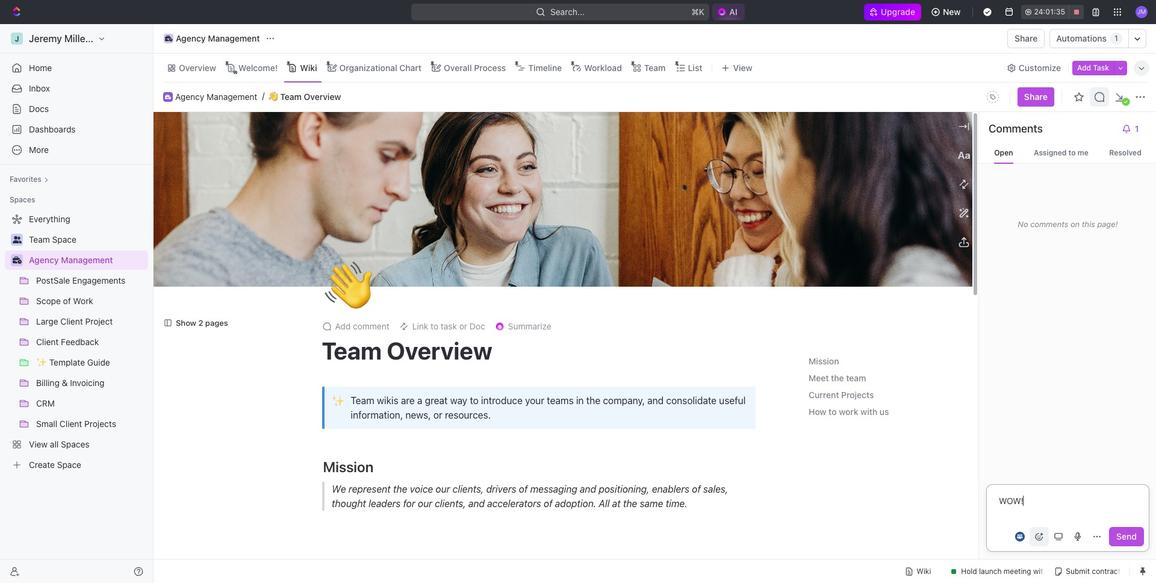 Task type: describe. For each thing, give the bounding box(es) containing it.
1 horizontal spatial meet the team
[[809, 373, 867, 383]]

messaging
[[530, 484, 577, 495]]

positioning,
[[599, 484, 649, 495]]

drivers
[[486, 484, 516, 495]]

consolidate
[[667, 395, 717, 406]]

add task
[[1078, 63, 1110, 72]]

team wikis are a great way to introduce your teams in the company, and consolidate useful information, news, or resources.
[[351, 395, 749, 421]]

1 vertical spatial agency management link
[[175, 91, 257, 102]]

are
[[401, 395, 415, 406]]

timeline link
[[526, 59, 562, 76]]

how to work with us
[[809, 407, 889, 417]]

change cover button
[[710, 263, 779, 282]]

small client projects link
[[36, 414, 146, 434]]

sales,
[[703, 484, 728, 495]]

small client projects
[[36, 419, 116, 429]]

workload
[[584, 62, 622, 73]]

this
[[1082, 219, 1096, 229]]

to for how
[[829, 407, 837, 417]]

enablers
[[652, 484, 689, 495]]

postsale engagements link
[[36, 271, 146, 290]]

1 vertical spatial and
[[580, 484, 596, 495]]

task
[[1094, 63, 1110, 72]]

2 vertical spatial agency management link
[[29, 251, 146, 270]]

to inside team wikis are a great way to introduce your teams in the company, and consolidate useful information, news, or resources.
[[470, 395, 479, 406]]

customize
[[1019, 62, 1061, 73]]

1 horizontal spatial meet
[[809, 373, 829, 383]]

postsale engagements
[[36, 275, 126, 286]]

open
[[995, 148, 1014, 157]]

team for team wikis are a great way to introduce your teams in the company, and consolidate useful information, news, or resources.
[[351, 395, 375, 406]]

add comment
[[335, 321, 390, 332]]

1 vertical spatial agency
[[175, 91, 204, 102]]

team for team space
[[29, 234, 50, 245]]

24:01:35
[[1035, 7, 1066, 16]]

company,
[[603, 395, 645, 406]]

miller's
[[64, 33, 97, 44]]

reposition button
[[653, 263, 710, 282]]

organizational chart link
[[337, 59, 422, 76]]

team space
[[29, 234, 76, 245]]

space for team space
[[52, 234, 76, 245]]

0 vertical spatial management
[[208, 33, 260, 43]]

current
[[809, 390, 839, 400]]

show
[[176, 318, 196, 328]]

assigned
[[1034, 148, 1067, 157]]

1 vertical spatial our
[[418, 498, 432, 509]]

current projects
[[809, 390, 874, 400]]

spaces inside tree
[[61, 439, 89, 449]]

1 vertical spatial share
[[1025, 92, 1048, 102]]

client for small
[[60, 419, 82, 429]]

link
[[412, 321, 428, 332]]

agency management for the bottommost agency management link
[[29, 255, 113, 265]]

no
[[1018, 219, 1029, 229]]

✨ for ✨ template guide
[[36, 357, 47, 367]]

workspace
[[99, 33, 149, 44]]

business time image inside agency management link
[[165, 36, 172, 42]]

we
[[332, 484, 346, 495]]

jeremy
[[29, 33, 62, 44]]

team for team overview
[[322, 336, 382, 365]]

create
[[29, 460, 55, 470]]

more
[[29, 145, 49, 155]]

jeremy miller's workspace, , element
[[11, 33, 23, 45]]

management for the bottommost agency management link
[[61, 255, 113, 265]]

0 vertical spatial agency management
[[176, 33, 260, 43]]

process
[[474, 62, 506, 73]]

share inside button
[[1015, 33, 1038, 43]]

introduce
[[481, 395, 523, 406]]

0 vertical spatial 1
[[1115, 34, 1119, 43]]

👋 for 👋 team overview
[[269, 92, 279, 101]]

of up accelerators
[[519, 484, 528, 495]]

view button
[[718, 54, 757, 82]]

1 vertical spatial clients,
[[435, 498, 466, 509]]

wiki
[[300, 62, 317, 73]]

task
[[441, 321, 457, 332]]

wiki link
[[298, 59, 317, 76]]

inbox
[[29, 83, 50, 93]]

client feedback link
[[36, 333, 146, 352]]

create space
[[29, 460, 81, 470]]

guide
[[87, 357, 110, 367]]

resources.
[[445, 410, 491, 421]]

teams
[[547, 395, 574, 406]]

list link
[[686, 59, 703, 76]]

dashboards
[[29, 124, 76, 134]]

change cover button
[[710, 263, 779, 282]]

a
[[417, 395, 423, 406]]

automations
[[1057, 33, 1107, 43]]

template
[[49, 357, 85, 367]]

comment
[[353, 321, 390, 332]]

useful
[[719, 395, 746, 406]]

send
[[1117, 531, 1137, 542]]

billing
[[36, 378, 60, 388]]

0 horizontal spatial meet
[[323, 557, 357, 574]]

small
[[36, 419, 57, 429]]

wikis
[[377, 395, 399, 406]]

resolved
[[1110, 148, 1142, 157]]

everything
[[29, 214, 70, 224]]

0 vertical spatial team
[[847, 373, 867, 383]]

docs
[[29, 104, 49, 114]]

team down wiki link
[[280, 91, 302, 102]]

chart
[[400, 62, 422, 73]]

overview link
[[177, 59, 216, 76]]

ai button
[[713, 4, 745, 20]]

more button
[[5, 140, 148, 160]]

add for add comment
[[335, 321, 351, 332]]

jeremy miller's workspace
[[29, 33, 149, 44]]

postsale
[[36, 275, 70, 286]]

1 horizontal spatial projects
[[842, 390, 874, 400]]

2 horizontal spatial overview
[[387, 336, 493, 365]]

team link
[[642, 59, 666, 76]]

sidebar navigation
[[0, 24, 156, 583]]

scope of work link
[[36, 292, 146, 311]]

large client project
[[36, 316, 113, 326]]



Task type: locate. For each thing, give the bounding box(es) containing it.
business time image
[[165, 94, 171, 99]]

0 vertical spatial agency management link
[[161, 31, 263, 46]]

1 horizontal spatial 👋
[[324, 257, 373, 314]]

✨ left wikis
[[332, 395, 345, 407]]

no comments on this page!
[[1018, 219, 1118, 229]]

clients, right for
[[435, 498, 466, 509]]

overview down wiki
[[304, 91, 341, 102]]

0 horizontal spatial 1
[[1115, 34, 1119, 43]]

team inside tree
[[29, 234, 50, 245]]

business time image
[[165, 36, 172, 42], [12, 257, 21, 264]]

upgrade
[[881, 7, 916, 17]]

to inside dropdown button
[[431, 321, 439, 332]]

to right link
[[431, 321, 439, 332]]

1 horizontal spatial our
[[436, 484, 450, 495]]

✨ for ✨
[[332, 395, 345, 407]]

change cover
[[717, 267, 772, 277]]

link to task or doc button
[[394, 318, 490, 335]]

agency right business time icon
[[175, 91, 204, 102]]

&
[[62, 378, 68, 388]]

2 vertical spatial agency
[[29, 255, 59, 265]]

0 vertical spatial share
[[1015, 33, 1038, 43]]

and right company, on the bottom of the page
[[648, 395, 664, 406]]

1 horizontal spatial spaces
[[61, 439, 89, 449]]

send button
[[1110, 527, 1145, 546]]

1 horizontal spatial or
[[459, 321, 468, 332]]

team
[[847, 373, 867, 383], [384, 557, 417, 574]]

in
[[576, 395, 584, 406]]

dashboards link
[[5, 120, 148, 139]]

everything link
[[5, 210, 146, 229]]

time.
[[666, 498, 688, 509]]

invoicing
[[70, 378, 105, 388]]

user group image
[[12, 236, 21, 243]]

team overview
[[322, 336, 493, 365]]

summarize button
[[490, 318, 556, 335]]

client inside small client projects link
[[60, 419, 82, 429]]

business time image down user group image on the left top of the page
[[12, 257, 21, 264]]

0 vertical spatial or
[[459, 321, 468, 332]]

agency management for agency management link to the middle
[[175, 91, 257, 102]]

scope of work
[[36, 296, 93, 306]]

or inside team wikis are a great way to introduce your teams in the company, and consolidate useful information, news, or resources.
[[434, 410, 443, 421]]

create space link
[[5, 455, 146, 475]]

0 vertical spatial mission
[[809, 356, 839, 366]]

2 vertical spatial agency management
[[29, 255, 113, 265]]

of inside scope of work link
[[63, 296, 71, 306]]

view right list
[[733, 62, 753, 73]]

projects down crm link
[[84, 419, 116, 429]]

project
[[85, 316, 113, 326]]

management down team space link
[[61, 255, 113, 265]]

1 vertical spatial management
[[207, 91, 257, 102]]

1 right automations
[[1115, 34, 1119, 43]]

1 horizontal spatial view
[[733, 62, 753, 73]]

client down large
[[36, 337, 59, 347]]

overview left welcome! link in the top left of the page
[[179, 62, 216, 73]]

team for team
[[644, 62, 666, 73]]

client feedback
[[36, 337, 99, 347]]

ai
[[730, 7, 738, 17]]

spaces down small client projects on the bottom left
[[61, 439, 89, 449]]

agency management up postsale engagements
[[29, 255, 113, 265]]

space down everything link
[[52, 234, 76, 245]]

agency management
[[176, 33, 260, 43], [175, 91, 257, 102], [29, 255, 113, 265]]

of down messaging
[[544, 498, 552, 509]]

agency management up overview link
[[176, 33, 260, 43]]

view inside tree
[[29, 439, 48, 449]]

add left comment
[[335, 321, 351, 332]]

j
[[15, 34, 19, 43]]

0 vertical spatial projects
[[842, 390, 874, 400]]

timeline
[[528, 62, 562, 73]]

large client project link
[[36, 312, 146, 331]]

client inside client feedback link
[[36, 337, 59, 347]]

leaders
[[368, 498, 400, 509]]

wow!
[[999, 496, 1024, 506]]

comments
[[1031, 219, 1069, 229]]

0 vertical spatial meet the team
[[809, 373, 867, 383]]

0 vertical spatial spaces
[[10, 195, 35, 204]]

how
[[809, 407, 827, 417]]

1 vertical spatial 👋
[[324, 257, 373, 314]]

to right how
[[829, 407, 837, 417]]

share down 'customize' button
[[1025, 92, 1048, 102]]

1 horizontal spatial ✨
[[332, 395, 345, 407]]

1 vertical spatial meet
[[323, 557, 357, 574]]

agency up overview link
[[176, 33, 206, 43]]

of left sales,
[[692, 484, 701, 495]]

show 2 pages
[[176, 318, 228, 328]]

team left list link
[[644, 62, 666, 73]]

view
[[733, 62, 753, 73], [29, 439, 48, 449]]

0 horizontal spatial spaces
[[10, 195, 35, 204]]

overview down link to task or doc dropdown button
[[387, 336, 493, 365]]

meet
[[809, 373, 829, 383], [323, 557, 357, 574]]

view inside button
[[733, 62, 753, 73]]

agency management down overview link
[[175, 91, 257, 102]]

✨ inside tree
[[36, 357, 47, 367]]

of left work
[[63, 296, 71, 306]]

and
[[648, 395, 664, 406], [580, 484, 596, 495], [468, 498, 485, 509]]

or
[[459, 321, 468, 332], [434, 410, 443, 421]]

to right way
[[470, 395, 479, 406]]

clients, left drivers in the bottom of the page
[[453, 484, 484, 495]]

0 vertical spatial agency
[[176, 33, 206, 43]]

1 horizontal spatial add
[[1078, 63, 1092, 72]]

0 vertical spatial clients,
[[453, 484, 484, 495]]

👋 for 👋
[[324, 257, 373, 314]]

tree containing everything
[[5, 210, 148, 475]]

0 vertical spatial meet
[[809, 373, 829, 383]]

0 horizontal spatial projects
[[84, 419, 116, 429]]

tree
[[5, 210, 148, 475]]

0 vertical spatial and
[[648, 395, 664, 406]]

1 horizontal spatial team
[[847, 373, 867, 383]]

0 vertical spatial add
[[1078, 63, 1092, 72]]

workload link
[[582, 59, 622, 76]]

0 horizontal spatial or
[[434, 410, 443, 421]]

management up welcome! link in the top left of the page
[[208, 33, 260, 43]]

or left doc on the left bottom
[[459, 321, 468, 332]]

overall process link
[[442, 59, 506, 76]]

client up view all spaces link
[[60, 419, 82, 429]]

spaces down favorites
[[10, 195, 35, 204]]

view all spaces
[[29, 439, 89, 449]]

1 horizontal spatial overview
[[304, 91, 341, 102]]

0 vertical spatial client
[[60, 316, 83, 326]]

1 horizontal spatial 1
[[1135, 123, 1139, 134]]

1 vertical spatial team
[[384, 557, 417, 574]]

tree inside sidebar 'navigation'
[[5, 210, 148, 475]]

2 vertical spatial management
[[61, 255, 113, 265]]

agency management link down overview link
[[175, 91, 257, 102]]

or inside dropdown button
[[459, 321, 468, 332]]

crm link
[[36, 394, 146, 413]]

team up information,
[[351, 395, 375, 406]]

space for create space
[[57, 460, 81, 470]]

organizational
[[340, 62, 397, 73]]

client inside the large client project link
[[60, 316, 83, 326]]

1 vertical spatial spaces
[[61, 439, 89, 449]]

and left accelerators
[[468, 498, 485, 509]]

share button
[[1008, 29, 1045, 48]]

change
[[717, 267, 748, 277]]

1 vertical spatial view
[[29, 439, 48, 449]]

agency inside sidebar 'navigation'
[[29, 255, 59, 265]]

👋 inside 👋 team overview
[[269, 92, 279, 101]]

crm
[[36, 398, 55, 408]]

0 horizontal spatial ✨
[[36, 357, 47, 367]]

team right user group image on the left top of the page
[[29, 234, 50, 245]]

1 vertical spatial meet the team
[[323, 557, 417, 574]]

and up adoption.
[[580, 484, 596, 495]]

team inside team wikis are a great way to introduce your teams in the company, and consolidate useful information, news, or resources.
[[351, 395, 375, 406]]

home
[[29, 63, 52, 73]]

0 horizontal spatial and
[[468, 498, 485, 509]]

accelerators
[[487, 498, 541, 509]]

✨ up "billing"
[[36, 357, 47, 367]]

add for add task
[[1078, 63, 1092, 72]]

agency down team space
[[29, 255, 59, 265]]

1 vertical spatial or
[[434, 410, 443, 421]]

share
[[1015, 33, 1038, 43], [1025, 92, 1048, 102]]

mission
[[809, 356, 839, 366], [323, 459, 374, 476]]

0 vertical spatial ✨
[[36, 357, 47, 367]]

for
[[403, 498, 415, 509]]

our right 'voice' at the left bottom
[[436, 484, 450, 495]]

0 horizontal spatial add
[[335, 321, 351, 332]]

dropdown menu image
[[984, 87, 1003, 107]]

2 horizontal spatial and
[[648, 395, 664, 406]]

0 vertical spatial overview
[[179, 62, 216, 73]]

management for agency management link to the middle
[[207, 91, 257, 102]]

1 vertical spatial projects
[[84, 419, 116, 429]]

team down add comment on the bottom
[[322, 336, 382, 365]]

0 horizontal spatial 👋
[[269, 92, 279, 101]]

we represent the voice our clients, drivers of messaging and positioning, enablers of sales, thought leaders for our clients, and accelerators of adoption. all at the same time.
[[332, 484, 731, 509]]

1 inside dropdown button
[[1135, 123, 1139, 134]]

1 horizontal spatial mission
[[809, 356, 839, 366]]

projects up how to work with us
[[842, 390, 874, 400]]

client up 'client feedback'
[[60, 316, 83, 326]]

1 vertical spatial space
[[57, 460, 81, 470]]

management
[[208, 33, 260, 43], [207, 91, 257, 102], [61, 255, 113, 265]]

1 vertical spatial mission
[[323, 459, 374, 476]]

thought
[[332, 498, 366, 509]]

0 vertical spatial business time image
[[165, 36, 172, 42]]

1 vertical spatial add
[[335, 321, 351, 332]]

view for view
[[733, 62, 753, 73]]

your
[[525, 395, 545, 406]]

1 vertical spatial client
[[36, 337, 59, 347]]

represent
[[348, 484, 391, 495]]

to for assigned
[[1069, 148, 1076, 157]]

me
[[1078, 148, 1089, 157]]

engagements
[[72, 275, 126, 286]]

client
[[60, 316, 83, 326], [36, 337, 59, 347], [60, 419, 82, 429]]

to for link
[[431, 321, 439, 332]]

0 horizontal spatial business time image
[[12, 257, 21, 264]]

to left me
[[1069, 148, 1076, 157]]

overview
[[179, 62, 216, 73], [304, 91, 341, 102], [387, 336, 493, 365]]

👋 down welcome!
[[269, 92, 279, 101]]

great
[[425, 395, 448, 406]]

billing & invoicing link
[[36, 373, 146, 393]]

team space link
[[29, 230, 146, 249]]

home link
[[5, 58, 148, 78]]

👋 up add comment on the bottom
[[324, 257, 373, 314]]

view left all
[[29, 439, 48, 449]]

favorites button
[[5, 172, 53, 187]]

favorites
[[10, 175, 41, 184]]

1 vertical spatial ✨
[[332, 395, 345, 407]]

projects inside tree
[[84, 419, 116, 429]]

1 vertical spatial agency management
[[175, 91, 257, 102]]

1 horizontal spatial business time image
[[165, 36, 172, 42]]

and inside team wikis are a great way to introduce your teams in the company, and consolidate useful information, news, or resources.
[[648, 395, 664, 406]]

search...
[[551, 7, 585, 17]]

view for view all spaces
[[29, 439, 48, 449]]

space
[[52, 234, 76, 245], [57, 460, 81, 470]]

1 up resolved
[[1135, 123, 1139, 134]]

our down 'voice' at the left bottom
[[418, 498, 432, 509]]

0 horizontal spatial overview
[[179, 62, 216, 73]]

add inside button
[[1078, 63, 1092, 72]]

new
[[943, 7, 961, 17]]

mission up current
[[809, 356, 839, 366]]

the inside team wikis are a great way to introduce your teams in the company, and consolidate useful information, news, or resources.
[[587, 395, 601, 406]]

1 vertical spatial 1
[[1135, 123, 1139, 134]]

voice
[[410, 484, 433, 495]]

space down view all spaces link
[[57, 460, 81, 470]]

0 horizontal spatial meet the team
[[323, 557, 417, 574]]

0 horizontal spatial mission
[[323, 459, 374, 476]]

all
[[50, 439, 59, 449]]

overall
[[444, 62, 472, 73]]

agency management inside tree
[[29, 255, 113, 265]]

0 vertical spatial 👋
[[269, 92, 279, 101]]

welcome!
[[238, 62, 278, 73]]

0 horizontal spatial our
[[418, 498, 432, 509]]

2 vertical spatial client
[[60, 419, 82, 429]]

1 vertical spatial overview
[[304, 91, 341, 102]]

0 horizontal spatial view
[[29, 439, 48, 449]]

business time image right workspace
[[165, 36, 172, 42]]

mission up we
[[323, 459, 374, 476]]

0 horizontal spatial team
[[384, 557, 417, 574]]

management inside tree
[[61, 255, 113, 265]]

meet the team
[[809, 373, 867, 383], [323, 557, 417, 574]]

1 horizontal spatial and
[[580, 484, 596, 495]]

2
[[198, 318, 203, 328]]

adoption.
[[555, 498, 596, 509]]

link to task or doc
[[412, 321, 485, 332]]

or down great on the left bottom
[[434, 410, 443, 421]]

2 vertical spatial overview
[[387, 336, 493, 365]]

add left task
[[1078, 63, 1092, 72]]

0 vertical spatial our
[[436, 484, 450, 495]]

with
[[861, 407, 878, 417]]

0 vertical spatial space
[[52, 234, 76, 245]]

our
[[436, 484, 450, 495], [418, 498, 432, 509]]

0 vertical spatial view
[[733, 62, 753, 73]]

agency management link up overview link
[[161, 31, 263, 46]]

1 vertical spatial business time image
[[12, 257, 21, 264]]

management down welcome! link in the top left of the page
[[207, 91, 257, 102]]

2 vertical spatial and
[[468, 498, 485, 509]]

client for large
[[60, 316, 83, 326]]

share up 'customize' button
[[1015, 33, 1038, 43]]

agency management link down team space link
[[29, 251, 146, 270]]



Task type: vqa. For each thing, say whether or not it's contained in the screenshot.
the left business time icon
no



